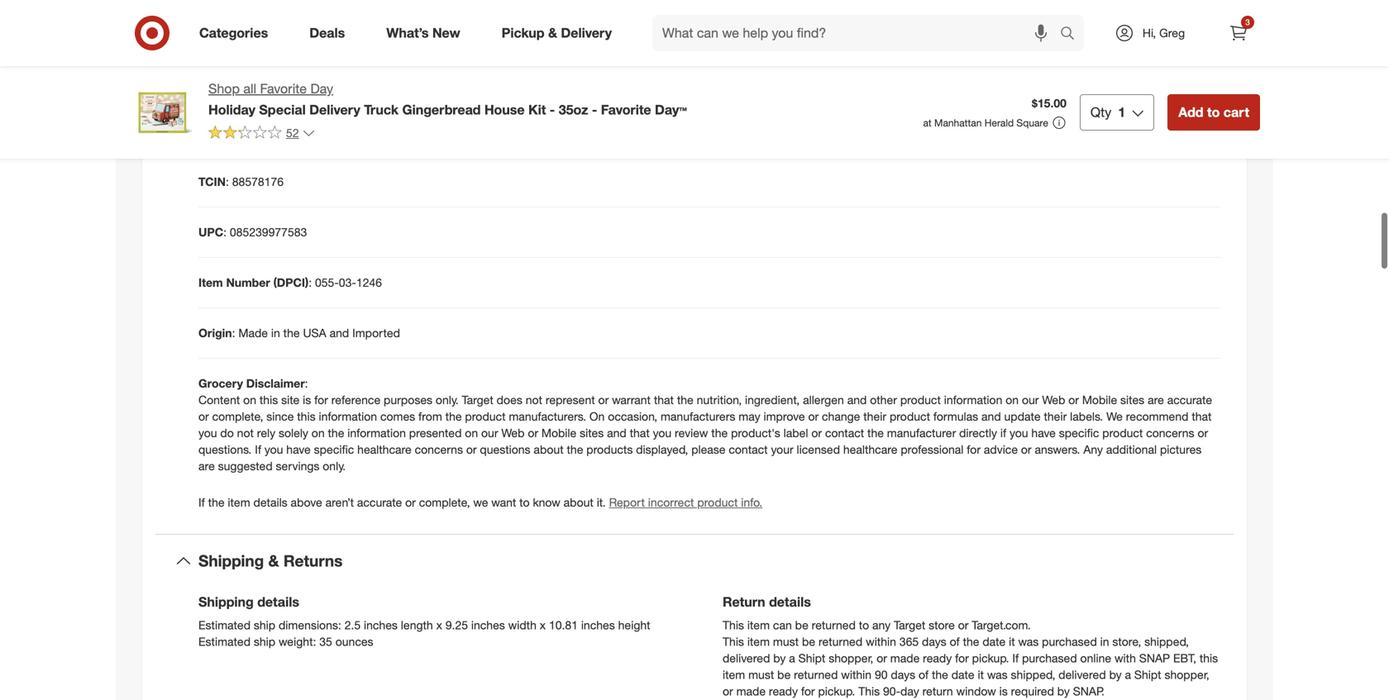 Task type: vqa. For each thing, say whether or not it's contained in the screenshot.
the Target link
no



Task type: locate. For each thing, give the bounding box(es) containing it.
0 vertical spatial are
[[1148, 393, 1164, 407]]

information down the "comes"
[[348, 426, 406, 440]]

you
[[198, 426, 217, 440], [653, 426, 672, 440], [1010, 426, 1028, 440], [265, 442, 283, 457]]

for
[[314, 393, 328, 407], [967, 442, 981, 457], [955, 651, 969, 666], [801, 685, 815, 699]]

concerns down presented
[[415, 442, 463, 457]]

all
[[243, 81, 256, 97]]

0 horizontal spatial that
[[630, 426, 650, 440]]

that down occasion,
[[630, 426, 650, 440]]

in right made
[[271, 326, 280, 340]]

if inside return details this item can be returned to any target store or target.com. this item must be returned within 365 days of the date it was purchased in store, shipped, delivered by a shipt shopper, or made ready for pickup. if purchased online with snap ebt, this item must be returned within 90 days of the date it was shipped, delivered by a shipt shopper, or made ready for pickup. this 90-day return window is required by snap.
[[1013, 651, 1019, 666]]

this right ebt,
[[1200, 651, 1218, 666]]

1 horizontal spatial accurate
[[1168, 393, 1212, 407]]

2 horizontal spatial that
[[1192, 409, 1212, 424]]

about left it.
[[564, 495, 594, 510]]

was down target.com.
[[1018, 635, 1039, 649]]

0 horizontal spatial web
[[501, 426, 525, 440]]

0 horizontal spatial 1
[[303, 74, 309, 88]]

please
[[692, 442, 726, 457]]

of
[[231, 23, 242, 38], [950, 635, 960, 649], [919, 668, 929, 682]]

2 shipping from the top
[[198, 594, 254, 611]]

have
[[1032, 426, 1056, 440], [286, 442, 311, 457]]

: inside grocery disclaimer : content on this site is for reference purposes only.  target does not represent or warrant that the nutrition, ingredient, allergen and other product information on our web or mobile sites are accurate or complete, since this information comes from the product manufacturers.  on occasion, manufacturers may improve or change their product formulas and update their labels.  we recommend that you do not rely solely on the information presented on our web or mobile sites and that you review the product's label or contact the manufacturer directly if you have specific product concerns or questions.  if you have specific healthcare concerns or questions about the products displayed, please contact your licensed healthcare professional for advice or answers.  any additional pictures are suggested servings only.
[[305, 376, 308, 391]]

shipping inside the shipping details estimated ship dimensions: 2.5 inches length x 9.25 inches width x 10.81 inches height estimated ship weight: 35 ounces
[[198, 594, 254, 611]]

1 horizontal spatial complete,
[[419, 495, 470, 510]]

1 vertical spatial ship
[[254, 635, 275, 649]]

pickup & delivery
[[502, 25, 612, 41]]

this down disclaimer
[[260, 393, 278, 407]]

days up day
[[891, 668, 916, 682]]

1 horizontal spatial delivered
[[1059, 668, 1106, 682]]

0 horizontal spatial our
[[481, 426, 498, 440]]

1 horizontal spatial &
[[548, 25, 557, 41]]

0 horizontal spatial contact
[[729, 442, 768, 457]]

1 horizontal spatial delivery
[[561, 25, 612, 41]]

1 vertical spatial made
[[737, 685, 766, 699]]

tcin : 88578176
[[198, 174, 284, 189]]

pickup. down target.com.
[[972, 651, 1009, 666]]

1 right qty
[[1118, 104, 1126, 120]]

reference
[[331, 393, 381, 407]]

0 vertical spatial pickup.
[[972, 651, 1009, 666]]

weight: down dimensions:
[[279, 635, 316, 649]]

our
[[1022, 393, 1039, 407], [481, 426, 498, 440]]

1 shipping from the top
[[198, 552, 264, 571]]

item number (dpci) : 055-03-1246
[[198, 275, 382, 290]]

0 vertical spatial target
[[462, 393, 494, 407]]

is inside grocery disclaimer : content on this site is for reference purposes only.  target does not represent or warrant that the nutrition, ingredient, allergen and other product information on our web or mobile sites are accurate or complete, since this information comes from the product manufacturers.  on occasion, manufacturers may improve or change their product formulas and update their labels.  we recommend that you do not rely solely on the information presented on our web or mobile sites and that you review the product's label or contact the manufacturer directly if you have specific product concerns or questions.  if you have specific healthcare concerns or questions about the products displayed, please contact your licensed healthcare professional for advice or answers.  any additional pictures are suggested servings only.
[[303, 393, 311, 407]]

site
[[281, 393, 300, 407]]

by down with
[[1110, 668, 1122, 682]]

by
[[774, 651, 786, 666], [1110, 668, 1122, 682], [1058, 685, 1070, 699]]

1 vertical spatial web
[[501, 426, 525, 440]]

0 horizontal spatial favorite
[[260, 81, 307, 97]]

state
[[198, 23, 227, 38]]

it up window
[[978, 668, 984, 682]]

a down with
[[1125, 668, 1131, 682]]

1 horizontal spatial was
[[1018, 635, 1039, 649]]

on right solely
[[312, 426, 325, 440]]

represent
[[546, 393, 595, 407]]

9.25
[[446, 618, 468, 633]]

2 horizontal spatial inches
[[581, 618, 615, 633]]

1 vertical spatial have
[[286, 442, 311, 457]]

this up solely
[[297, 409, 316, 424]]

0 vertical spatial days
[[922, 635, 947, 649]]

0 vertical spatial delivered
[[723, 651, 770, 666]]

1 horizontal spatial -
[[592, 102, 597, 118]]

1 left day on the left of the page
[[303, 74, 309, 88]]

within down any
[[866, 635, 896, 649]]

90-
[[883, 685, 901, 699]]

: left 055-
[[309, 275, 312, 290]]

3 inches from the left
[[581, 618, 615, 633]]

0 vertical spatial mobile
[[1082, 393, 1117, 407]]

2 horizontal spatial by
[[1110, 668, 1122, 682]]

by down can
[[774, 651, 786, 666]]

incorrect
[[648, 495, 694, 510]]

: left 085239977583
[[223, 225, 227, 239]]

ready down can
[[769, 685, 798, 699]]

2 vertical spatial by
[[1058, 685, 1070, 699]]

have up servings
[[286, 442, 311, 457]]

target inside return details this item can be returned to any target store or target.com. this item must be returned within 365 days of the date it was purchased in store, shipped, delivered by a shipt shopper, or made ready for pickup. if purchased online with snap ebt, this item must be returned within 90 days of the date it was shipped, delivered by a shipt shopper, or made ready for pickup. this 90-day return window is required by snap.
[[894, 618, 926, 633]]

grocery
[[198, 376, 243, 391]]

questions
[[480, 442, 531, 457]]

0 horizontal spatial inches
[[364, 618, 398, 633]]

information
[[944, 393, 1003, 407], [319, 409, 377, 424], [348, 426, 406, 440]]

shipped, up snap
[[1145, 635, 1189, 649]]

target inside grocery disclaimer : content on this site is for reference purposes only.  target does not represent or warrant that the nutrition, ingredient, allergen and other product information on our web or mobile sites are accurate or complete, since this information comes from the product manufacturers.  on occasion, manufacturers may improve or change their product formulas and update their labels.  we recommend that you do not rely solely on the information presented on our web or mobile sites and that you review the product's label or contact the manufacturer directly if you have specific product concerns or questions.  if you have specific healthcare concerns or questions about the products displayed, please contact your licensed healthcare professional for advice or answers.  any additional pictures are suggested servings only.
[[462, 393, 494, 407]]

35 down dimensions:
[[319, 635, 332, 649]]

to left any
[[859, 618, 869, 633]]

0 vertical spatial accurate
[[1168, 393, 1212, 407]]

days down store on the right
[[922, 635, 947, 649]]

if inside grocery disclaimer : content on this site is for reference purposes only.  target does not represent or warrant that the nutrition, ingredient, allergen and other product information on our web or mobile sites are accurate or complete, since this information comes from the product manufacturers.  on occasion, manufacturers may improve or change their product formulas and update their labels.  we recommend that you do not rely solely on the information presented on our web or mobile sites and that you review the product's label or contact the manufacturer directly if you have specific product concerns or questions.  if you have specific healthcare concerns or questions about the products displayed, please contact your licensed healthcare professional for advice or answers.  any additional pictures are suggested servings only.
[[255, 442, 261, 457]]

1 inches from the left
[[364, 618, 398, 633]]

if down questions.
[[198, 495, 205, 510]]

details inside return details this item can be returned to any target store or target.com. this item must be returned within 365 days of the date it was purchased in store, shipped, delivered by a shipt shopper, or made ready for pickup. if purchased online with snap ebt, this item must be returned within 90 days of the date it was shipped, delivered by a shipt shopper, or made ready for pickup. this 90-day return window is required by snap.
[[769, 594, 811, 611]]

any
[[1084, 442, 1103, 457]]

2 horizontal spatial if
[[1013, 651, 1019, 666]]

grocery disclaimer : content on this site is for reference purposes only.  target does not represent or warrant that the nutrition, ingredient, allergen and other product information on our web or mobile sites are accurate or complete, since this information comes from the product manufacturers.  on occasion, manufacturers may improve or change their product formulas and update their labels.  we recommend that you do not rely solely on the information presented on our web or mobile sites and that you review the product's label or contact the manufacturer directly if you have specific product concerns or questions.  if you have specific healthcare concerns or questions about the products displayed, please contact your licensed healthcare professional for advice or answers.  any additional pictures are suggested servings only.
[[198, 376, 1212, 473]]

1 vertical spatial contact
[[729, 442, 768, 457]]

2 ship from the top
[[254, 635, 275, 649]]

1 ship from the top
[[254, 618, 275, 633]]

1 vertical spatial a
[[1125, 668, 1131, 682]]

purchased
[[1042, 635, 1097, 649], [1022, 651, 1077, 666]]

inches right 10.81
[[581, 618, 615, 633]]

of up day
[[919, 668, 929, 682]]

any
[[873, 618, 891, 633]]

favorite up special at the top left of the page
[[260, 81, 307, 97]]

purchased up online
[[1042, 635, 1097, 649]]

1 vertical spatial it
[[978, 668, 984, 682]]

the down target.com.
[[963, 635, 980, 649]]

target
[[462, 393, 494, 407], [894, 618, 926, 633]]

is right window
[[1000, 685, 1008, 699]]

2 healthcare from the left
[[843, 442, 898, 457]]

0 vertical spatial sites
[[1121, 393, 1145, 407]]

day
[[901, 685, 919, 699]]

was up window
[[987, 668, 1008, 682]]

the left usa
[[283, 326, 300, 340]]

item
[[198, 275, 223, 290]]

1 vertical spatial target
[[894, 618, 926, 633]]

0 vertical spatial ship
[[254, 618, 275, 633]]

accurate up recommend
[[1168, 393, 1212, 407]]

date up window
[[952, 668, 975, 682]]

1 horizontal spatial days
[[922, 635, 947, 649]]

are down questions.
[[198, 459, 215, 473]]

origin : made in the usa and imported
[[198, 326, 400, 340]]

& inside dropdown button
[[268, 552, 279, 571]]

2 vertical spatial that
[[630, 426, 650, 440]]

shipping for shipping details estimated ship dimensions: 2.5 inches length x 9.25 inches width x 10.81 inches height estimated ship weight: 35 ounces
[[198, 594, 254, 611]]

1 horizontal spatial concerns
[[1146, 426, 1195, 440]]

1 horizontal spatial specific
[[1059, 426, 1099, 440]]

our up questions
[[481, 426, 498, 440]]

1 vertical spatial not
[[237, 426, 254, 440]]

0 vertical spatial in
[[271, 326, 280, 340]]

1 horizontal spatial pickup.
[[972, 651, 1009, 666]]

1 vertical spatial shipped,
[[1011, 668, 1056, 682]]

- right 35oz
[[592, 102, 597, 118]]

1 horizontal spatial 35
[[319, 635, 332, 649]]

0 vertical spatial not
[[526, 393, 542, 407]]

1 vertical spatial sites
[[580, 426, 604, 440]]

favorite
[[260, 81, 307, 97], [601, 102, 651, 118]]

and up products
[[607, 426, 627, 440]]

change
[[822, 409, 860, 424]]

shopper, down ebt,
[[1165, 668, 1210, 682]]

: left made
[[232, 326, 235, 340]]

2 x from the left
[[540, 618, 546, 633]]

that right warrant
[[654, 393, 674, 407]]

of down store on the right
[[950, 635, 960, 649]]

a down can
[[789, 651, 795, 666]]

-
[[550, 102, 555, 118], [592, 102, 597, 118]]

the right from
[[445, 409, 462, 424]]

manufacturers.
[[509, 409, 586, 424]]

concerns
[[1146, 426, 1195, 440], [415, 442, 463, 457]]

details inside the shipping details estimated ship dimensions: 2.5 inches length x 9.25 inches width x 10.81 inches height estimated ship weight: 35 ounces
[[257, 594, 299, 611]]

target left does
[[462, 393, 494, 407]]

1 their from the left
[[864, 409, 887, 424]]

net
[[198, 124, 218, 138]]

1 horizontal spatial weight:
[[279, 635, 316, 649]]

the
[[283, 326, 300, 340], [677, 393, 694, 407], [445, 409, 462, 424], [328, 426, 344, 440], [711, 426, 728, 440], [868, 426, 884, 440], [567, 442, 583, 457], [208, 495, 225, 510], [963, 635, 980, 649], [932, 668, 948, 682]]

0 horizontal spatial sites
[[580, 426, 604, 440]]

the down reference
[[328, 426, 344, 440]]

0 horizontal spatial this
[[260, 393, 278, 407]]

complete, up do
[[212, 409, 263, 424]]

delivery inside shop all favorite day holiday special delivery truck gingerbread house kit - 35oz - favorite day™
[[309, 102, 360, 118]]

in
[[271, 326, 280, 340], [1100, 635, 1109, 649]]

their
[[864, 409, 887, 424], [1044, 409, 1067, 424]]

contact down product's
[[729, 442, 768, 457]]

1 vertical spatial shipping
[[198, 594, 254, 611]]

1 vertical spatial ready
[[769, 685, 798, 699]]

0 horizontal spatial a
[[789, 651, 795, 666]]

to
[[345, 23, 355, 38], [1207, 104, 1220, 120], [520, 495, 530, 510], [859, 618, 869, 633]]

in up online
[[1100, 635, 1109, 649]]

upc : 085239977583
[[198, 225, 307, 239]]

1 vertical spatial estimated
[[198, 635, 251, 649]]

1 vertical spatial 1
[[1118, 104, 1126, 120]]

know
[[533, 495, 560, 510]]

only.
[[436, 393, 459, 407], [323, 459, 346, 473]]

pickup.
[[972, 651, 1009, 666], [818, 685, 855, 699]]

target up "365"
[[894, 618, 926, 633]]

rely
[[257, 426, 275, 440]]

this
[[260, 393, 278, 407], [297, 409, 316, 424], [1200, 651, 1218, 666]]

and up if
[[982, 409, 1001, 424]]

contact down change
[[825, 426, 864, 440]]

information up formulas at the right bottom of page
[[944, 393, 1003, 407]]

ready up return
[[923, 651, 952, 666]]

: for 085239977583
[[223, 225, 227, 239]]

1 horizontal spatial a
[[1125, 668, 1131, 682]]

ship
[[254, 618, 275, 633], [254, 635, 275, 649]]

this
[[723, 618, 744, 633], [723, 635, 744, 649], [859, 685, 880, 699]]

readiness:
[[245, 23, 306, 38]]

deals link
[[295, 15, 366, 51]]

1 horizontal spatial are
[[1148, 393, 1164, 407]]

:
[[226, 174, 229, 189], [223, 225, 227, 239], [309, 275, 312, 290], [232, 326, 235, 340], [305, 376, 308, 391]]

categories link
[[185, 15, 289, 51]]

1 horizontal spatial target
[[894, 618, 926, 633]]

0 vertical spatial purchased
[[1042, 635, 1097, 649]]

delivered down the return
[[723, 651, 770, 666]]

1 horizontal spatial web
[[1042, 393, 1066, 407]]

- right kit
[[550, 102, 555, 118]]

tcin
[[198, 174, 226, 189]]

to right the add in the top right of the page
[[1207, 104, 1220, 120]]

this inside return details this item can be returned to any target store or target.com. this item must be returned within 365 days of the date it was purchased in store, shipped, delivered by a shipt shopper, or made ready for pickup. if purchased online with snap ebt, this item must be returned within 90 days of the date it was shipped, delivered by a shipt shopper, or made ready for pickup. this 90-day return window is required by snap.
[[1200, 651, 1218, 666]]

do
[[220, 426, 234, 440]]

0 vertical spatial by
[[774, 651, 786, 666]]

specific
[[1059, 426, 1099, 440], [314, 442, 354, 457]]

1 horizontal spatial healthcare
[[843, 442, 898, 457]]

accurate
[[1168, 393, 1212, 407], [357, 495, 402, 510]]

use
[[358, 23, 379, 38]]

truck
[[364, 102, 399, 118]]

new
[[432, 25, 460, 41]]

0 horizontal spatial accurate
[[357, 495, 402, 510]]

1 vertical spatial this
[[297, 409, 316, 424]]

1 estimated from the top
[[198, 618, 251, 633]]

net weight: 35 ounces
[[198, 124, 320, 138]]

are up recommend
[[1148, 393, 1164, 407]]

delivery
[[561, 25, 612, 41], [309, 102, 360, 118]]

is right site
[[303, 393, 311, 407]]

weight: down the holiday
[[221, 124, 261, 138]]

returns
[[284, 552, 343, 571]]

0 horizontal spatial mobile
[[542, 426, 577, 440]]

returned left 90
[[794, 668, 838, 682]]

0 horizontal spatial -
[[550, 102, 555, 118]]

pickup. left 90- on the bottom right of page
[[818, 685, 855, 699]]

35
[[264, 124, 277, 138], [319, 635, 332, 649]]

0 vertical spatial if
[[255, 442, 261, 457]]

: for made
[[232, 326, 235, 340]]

shipping inside dropdown button
[[198, 552, 264, 571]]

deals
[[309, 25, 345, 41]]

shipping for shipping & returns
[[198, 552, 264, 571]]

questions.
[[198, 442, 252, 457]]

web up questions
[[501, 426, 525, 440]]

days
[[922, 635, 947, 649], [891, 668, 916, 682]]

mobile down manufacturers.
[[542, 426, 577, 440]]

height
[[618, 618, 650, 633]]

shipping & returns
[[198, 552, 343, 571]]

returned left any
[[812, 618, 856, 633]]

0 horizontal spatial ready
[[769, 685, 798, 699]]

complete, left we
[[419, 495, 470, 510]]

1 vertical spatial of
[[950, 635, 960, 649]]

purposes
[[384, 393, 433, 407]]

1 vertical spatial specific
[[314, 442, 354, 457]]

0 vertical spatial was
[[1018, 635, 1039, 649]]

it down target.com.
[[1009, 635, 1015, 649]]

required
[[1011, 685, 1054, 699]]

: down origin : made in the usa and imported in the top left of the page
[[305, 376, 308, 391]]

must
[[773, 635, 799, 649], [749, 668, 774, 682]]

report incorrect product info. button
[[609, 494, 763, 511]]

shipping
[[198, 552, 264, 571], [198, 594, 254, 611]]

advice
[[984, 442, 1018, 457]]

0 vertical spatial must
[[773, 635, 799, 649]]

0 horizontal spatial only.
[[323, 459, 346, 473]]

be
[[795, 618, 809, 633], [802, 635, 816, 649], [778, 668, 791, 682]]

healthcare down the "comes"
[[357, 442, 412, 457]]

2 inches from the left
[[471, 618, 505, 633]]

x left the 9.25
[[436, 618, 442, 633]]

1 horizontal spatial inches
[[471, 618, 505, 633]]

1246
[[356, 275, 382, 290]]

shipping left returns
[[198, 552, 264, 571]]

085239977583
[[230, 225, 307, 239]]

purchased up required
[[1022, 651, 1077, 666]]

0 horizontal spatial 35
[[264, 124, 277, 138]]

mobile up labels.
[[1082, 393, 1117, 407]]

details left above
[[254, 495, 288, 510]]

1 vertical spatial days
[[891, 668, 916, 682]]

specific up servings
[[314, 442, 354, 457]]

0 horizontal spatial specific
[[314, 442, 354, 457]]

inches right the 9.25
[[471, 618, 505, 633]]

answers.
[[1035, 442, 1080, 457]]

item
[[228, 495, 250, 510], [747, 618, 770, 633], [747, 635, 770, 649], [723, 668, 745, 682]]

sites up we
[[1121, 393, 1145, 407]]

details for return
[[769, 594, 811, 611]]

1 horizontal spatial only.
[[436, 393, 459, 407]]

day™
[[655, 102, 687, 118]]

& right pickup
[[548, 25, 557, 41]]

your
[[771, 442, 794, 457]]

special
[[259, 102, 306, 118]]

nutrition,
[[697, 393, 742, 407]]

1 vertical spatial by
[[1110, 668, 1122, 682]]

52
[[286, 126, 299, 140]]

if down target.com.
[[1013, 651, 1019, 666]]

35 left 52
[[264, 124, 277, 138]]

only. up from
[[436, 393, 459, 407]]

to left use on the top of the page
[[345, 23, 355, 38]]

that up pictures
[[1192, 409, 1212, 424]]

ship down shipping & returns
[[254, 635, 275, 649]]

1 vertical spatial weight:
[[279, 635, 316, 649]]

image of holiday special delivery truck gingerbread house kit - 35oz - favorite day™ image
[[129, 79, 195, 146]]

package
[[198, 74, 246, 88]]

weight:
[[221, 124, 261, 138], [279, 635, 316, 649]]

allergen
[[803, 393, 844, 407]]

directly
[[959, 426, 997, 440]]

0 vertical spatial complete,
[[212, 409, 263, 424]]

from
[[418, 409, 442, 424]]

not up manufacturers.
[[526, 393, 542, 407]]



Task type: describe. For each thing, give the bounding box(es) containing it.
manufacturers
[[661, 409, 736, 424]]

0 vertical spatial shipped,
[[1145, 635, 1189, 649]]

1 vertical spatial returned
[[819, 635, 863, 649]]

professional
[[901, 442, 964, 457]]

0 horizontal spatial days
[[891, 668, 916, 682]]

0 vertical spatial our
[[1022, 393, 1039, 407]]

0 horizontal spatial concerns
[[415, 442, 463, 457]]

in inside return details this item can be returned to any target store or target.com. this item must be returned within 365 days of the date it was purchased in store, shipped, delivered by a shipt shopper, or made ready for pickup. if purchased online with snap ebt, this item must be returned within 90 days of the date it was shipped, delivered by a shipt shopper, or made ready for pickup. this 90-day return window is required by snap.
[[1100, 635, 1109, 649]]

we
[[1107, 409, 1123, 424]]

the left products
[[567, 442, 583, 457]]

1 horizontal spatial shopper,
[[1165, 668, 1210, 682]]

0 vertical spatial date
[[983, 635, 1006, 649]]

snap
[[1139, 651, 1170, 666]]

1 vertical spatial favorite
[[601, 102, 651, 118]]

1 vertical spatial mobile
[[542, 426, 577, 440]]

window
[[957, 685, 996, 699]]

servings
[[276, 459, 320, 473]]

10.81
[[549, 618, 578, 633]]

on up update
[[1006, 393, 1019, 407]]

2 - from the left
[[592, 102, 597, 118]]

1 horizontal spatial ready
[[923, 651, 952, 666]]

055-
[[315, 275, 339, 290]]

0 horizontal spatial in
[[271, 326, 280, 340]]

0 horizontal spatial was
[[987, 668, 1008, 682]]

shipping & returns button
[[155, 535, 1234, 588]]

accurate inside grocery disclaimer : content on this site is for reference purposes only.  target does not represent or warrant that the nutrition, ingredient, allergen and other product information on our web or mobile sites are accurate or complete, since this information comes from the product manufacturers.  on occasion, manufacturers may improve or change their product formulas and update their labels.  we recommend that you do not rely solely on the information presented on our web or mobile sites and that you review the product's label or contact the manufacturer directly if you have specific product concerns or questions.  if you have specific healthcare concerns or questions about the products displayed, please contact your licensed healthcare professional for advice or answers.  any additional pictures are suggested servings only.
[[1168, 393, 1212, 407]]

solely
[[279, 426, 308, 440]]

0 vertical spatial that
[[654, 393, 674, 407]]

(dpci)
[[273, 275, 309, 290]]

other
[[870, 393, 897, 407]]

0 vertical spatial this
[[723, 618, 744, 633]]

and right usa
[[330, 326, 349, 340]]

1 vertical spatial within
[[841, 668, 872, 682]]

ounces
[[280, 124, 320, 138]]

0 horizontal spatial shipped,
[[1011, 668, 1056, 682]]

on
[[590, 409, 605, 424]]

0 horizontal spatial are
[[198, 459, 215, 473]]

presented
[[409, 426, 462, 440]]

0 vertical spatial returned
[[812, 618, 856, 633]]

greg
[[1160, 26, 1185, 40]]

1 vertical spatial complete,
[[419, 495, 470, 510]]

complete, inside grocery disclaimer : content on this site is for reference purposes only.  target does not represent or warrant that the nutrition, ingredient, allergen and other product information on our web or mobile sites are accurate or complete, since this information comes from the product manufacturers.  on occasion, manufacturers may improve or change their product formulas and update their labels.  we recommend that you do not rely solely on the information presented on our web or mobile sites and that you review the product's label or contact the manufacturer directly if you have specific product concerns or questions.  if you have specific healthcare concerns or questions about the products displayed, please contact your licensed healthcare professional for advice or answers.  any additional pictures are suggested servings only.
[[212, 409, 263, 424]]

on right content
[[243, 393, 256, 407]]

ready
[[309, 23, 342, 38]]

2.5
[[345, 618, 361, 633]]

what's new
[[386, 25, 460, 41]]

occasion,
[[608, 409, 658, 424]]

1 horizontal spatial 1
[[1118, 104, 1126, 120]]

report
[[609, 495, 645, 510]]

1 vertical spatial this
[[723, 635, 744, 649]]

since
[[267, 409, 294, 424]]

0 vertical spatial specific
[[1059, 426, 1099, 440]]

1 vertical spatial purchased
[[1022, 651, 1077, 666]]

formulas
[[934, 409, 978, 424]]

$15.00
[[1032, 96, 1067, 111]]

1 horizontal spatial made
[[891, 651, 920, 666]]

dimensions:
[[279, 618, 341, 633]]

0 horizontal spatial it
[[978, 668, 984, 682]]

2 vertical spatial of
[[919, 668, 929, 682]]

What can we help you find? suggestions appear below search field
[[653, 15, 1064, 51]]

additional
[[1106, 442, 1157, 457]]

square
[[1017, 117, 1049, 129]]

0 vertical spatial only.
[[436, 393, 459, 407]]

0 horizontal spatial weight:
[[221, 124, 261, 138]]

0 horizontal spatial of
[[231, 23, 242, 38]]

add to cart
[[1179, 104, 1250, 120]]

0 vertical spatial a
[[789, 651, 795, 666]]

1 vertical spatial our
[[481, 426, 498, 440]]

you left do
[[198, 426, 217, 440]]

0 vertical spatial web
[[1042, 393, 1066, 407]]

content
[[198, 393, 240, 407]]

kit
[[528, 102, 546, 118]]

house
[[484, 102, 525, 118]]

licensed
[[797, 442, 840, 457]]

1 horizontal spatial contact
[[825, 426, 864, 440]]

35 inside the shipping details estimated ship dimensions: 2.5 inches length x 9.25 inches width x 10.81 inches height estimated ship weight: 35 ounces
[[319, 635, 332, 649]]

0 vertical spatial information
[[944, 393, 1003, 407]]

manhattan
[[935, 117, 982, 129]]

made
[[238, 326, 268, 340]]

1 vertical spatial pickup.
[[818, 685, 855, 699]]

hi, greg
[[1143, 26, 1185, 40]]

origin
[[198, 326, 232, 340]]

3 link
[[1221, 15, 1257, 51]]

return
[[723, 594, 766, 611]]

on right presented
[[465, 426, 478, 440]]

1 horizontal spatial shipt
[[1135, 668, 1162, 682]]

want
[[492, 495, 516, 510]]

usa
[[303, 326, 326, 340]]

1 vertical spatial that
[[1192, 409, 1212, 424]]

recommend
[[1126, 409, 1189, 424]]

: for 88578176
[[226, 174, 229, 189]]

35oz
[[559, 102, 588, 118]]

1 vertical spatial accurate
[[357, 495, 402, 510]]

the down other
[[868, 426, 884, 440]]

1 horizontal spatial it
[[1009, 635, 1015, 649]]

1 healthcare from the left
[[357, 442, 412, 457]]

1 vertical spatial be
[[802, 635, 816, 649]]

ounces
[[336, 635, 373, 649]]

is inside return details this item can be returned to any target store or target.com. this item must be returned within 365 days of the date it was purchased in store, shipped, delivered by a shipt shopper, or made ready for pickup. if purchased online with snap ebt, this item must be returned within 90 days of the date it was shipped, delivered by a shipt shopper, or made ready for pickup. this 90-day return window is required by snap.
[[1000, 685, 1008, 699]]

to inside add to cart button
[[1207, 104, 1220, 120]]

1 vertical spatial delivered
[[1059, 668, 1106, 682]]

you down the rely
[[265, 442, 283, 457]]

at manhattan herald square
[[923, 117, 1049, 129]]

can
[[773, 618, 792, 633]]

& for shipping
[[268, 552, 279, 571]]

and up change
[[847, 393, 867, 407]]

the up please
[[711, 426, 728, 440]]

0 vertical spatial be
[[795, 618, 809, 633]]

1 vertical spatial about
[[564, 495, 594, 510]]

365
[[900, 635, 919, 649]]

you right if
[[1010, 426, 1028, 440]]

0 vertical spatial within
[[866, 635, 896, 649]]

improve
[[764, 409, 805, 424]]

0 vertical spatial shopper,
[[829, 651, 874, 666]]

0 horizontal spatial date
[[952, 668, 975, 682]]

1 - from the left
[[550, 102, 555, 118]]

pickup & delivery link
[[488, 15, 633, 51]]

info.
[[741, 495, 763, 510]]

to inside return details this item can be returned to any target store or target.com. this item must be returned within 365 days of the date it was purchased in store, shipped, delivered by a shipt shopper, or made ready for pickup. if purchased online with snap ebt, this item must be returned within 90 days of the date it was shipped, delivered by a shipt shopper, or made ready for pickup. this 90-day return window is required by snap.
[[859, 618, 869, 633]]

add to cart button
[[1168, 94, 1260, 131]]

0 horizontal spatial made
[[737, 685, 766, 699]]

suggested
[[218, 459, 273, 473]]

cart
[[1224, 104, 1250, 120]]

2 vertical spatial returned
[[794, 668, 838, 682]]

2 vertical spatial this
[[859, 685, 880, 699]]

0 vertical spatial shipt
[[799, 651, 826, 666]]

1 vertical spatial must
[[749, 668, 774, 682]]

details for shipping
[[257, 594, 299, 611]]

the down suggested on the bottom left of page
[[208, 495, 225, 510]]

2 vertical spatial information
[[348, 426, 406, 440]]

it.
[[597, 495, 606, 510]]

package quantity: 1
[[198, 74, 309, 88]]

at
[[923, 117, 932, 129]]

1 x from the left
[[436, 618, 442, 633]]

to right want
[[520, 495, 530, 510]]

return details this item can be returned to any target store or target.com. this item must be returned within 365 days of the date it was purchased in store, shipped, delivered by a shipt shopper, or made ready for pickup. if purchased online with snap ebt, this item must be returned within 90 days of the date it was shipped, delivered by a shipt shopper, or made ready for pickup. this 90-day return window is required by snap.
[[723, 594, 1218, 699]]

& for pickup
[[548, 25, 557, 41]]

products
[[587, 442, 633, 457]]

88578176
[[232, 174, 284, 189]]

search
[[1053, 27, 1093, 43]]

above
[[291, 495, 322, 510]]

about inside grocery disclaimer : content on this site is for reference purposes only.  target does not represent or warrant that the nutrition, ingredient, allergen and other product information on our web or mobile sites are accurate or complete, since this information comes from the product manufacturers.  on occasion, manufacturers may improve or change their product formulas and update their labels.  we recommend that you do not rely solely on the information presented on our web or mobile sites and that you review the product's label or contact the manufacturer directly if you have specific product concerns or questions.  if you have specific healthcare concerns or questions about the products displayed, please contact your licensed healthcare professional for advice or answers.  any additional pictures are suggested servings only.
[[534, 442, 564, 457]]

holiday
[[208, 102, 255, 118]]

comes
[[380, 409, 415, 424]]

2 vertical spatial be
[[778, 668, 791, 682]]

1 horizontal spatial this
[[297, 409, 316, 424]]

gingerbread
[[402, 102, 481, 118]]

what's new link
[[372, 15, 481, 51]]

0 horizontal spatial delivered
[[723, 651, 770, 666]]

online
[[1081, 651, 1112, 666]]

may
[[739, 409, 761, 424]]

0 horizontal spatial have
[[286, 442, 311, 457]]

0 vertical spatial have
[[1032, 426, 1056, 440]]

qty 1
[[1091, 104, 1126, 120]]

0 vertical spatial favorite
[[260, 81, 307, 97]]

0 vertical spatial 35
[[264, 124, 277, 138]]

ebt,
[[1174, 651, 1197, 666]]

0 vertical spatial concerns
[[1146, 426, 1195, 440]]

hi,
[[1143, 26, 1156, 40]]

1 vertical spatial only.
[[323, 459, 346, 473]]

pickup
[[502, 25, 545, 41]]

1 horizontal spatial sites
[[1121, 393, 1145, 407]]

disclaimer
[[246, 376, 305, 391]]

2 their from the left
[[1044, 409, 1067, 424]]

1 vertical spatial if
[[198, 495, 205, 510]]

0 vertical spatial this
[[260, 393, 278, 407]]

the up manufacturers at the bottom of page
[[677, 393, 694, 407]]

you up displayed,
[[653, 426, 672, 440]]

the up return
[[932, 668, 948, 682]]

2 estimated from the top
[[198, 635, 251, 649]]

weight: inside the shipping details estimated ship dimensions: 2.5 inches length x 9.25 inches width x 10.81 inches height estimated ship weight: 35 ounces
[[279, 635, 316, 649]]

1 vertical spatial information
[[319, 409, 377, 424]]



